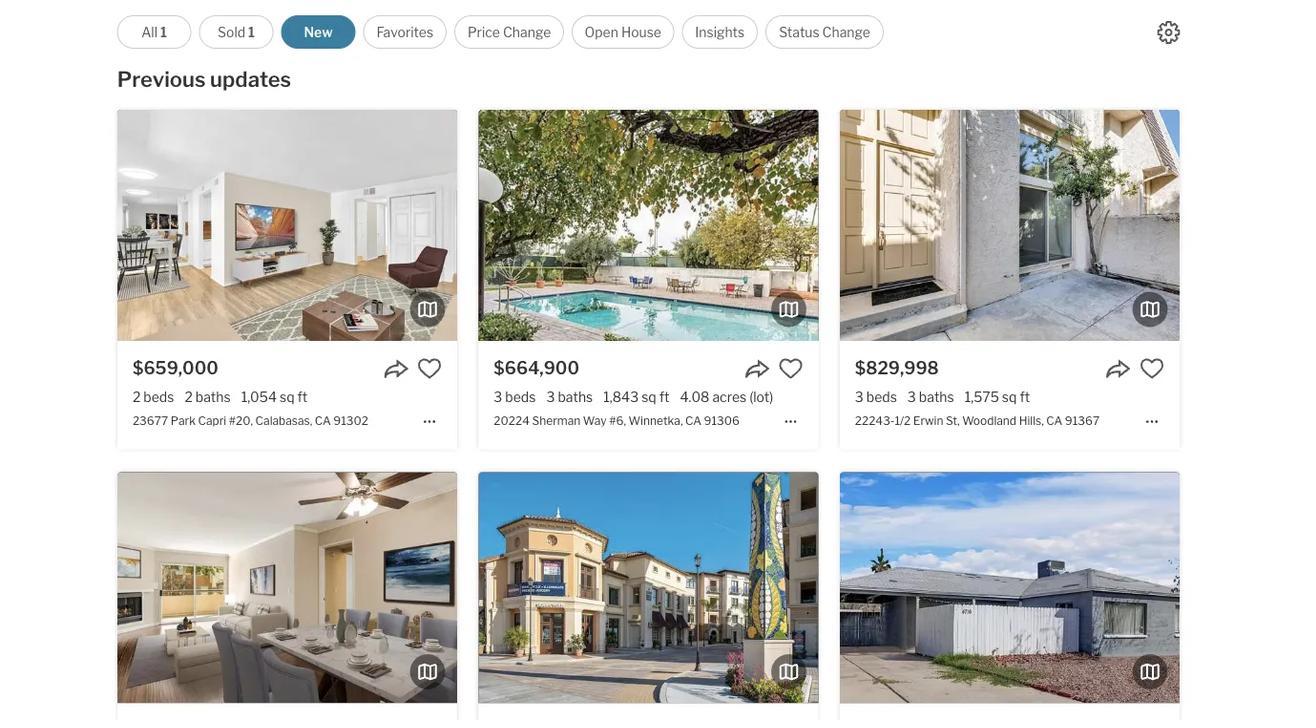 Task type: describe. For each thing, give the bounding box(es) containing it.
way
[[583, 413, 607, 427]]

22243-1/2 erwin st, woodland hills, ca 91367
[[856, 413, 1100, 427]]

1 for all 1
[[160, 24, 167, 40]]

91367
[[1066, 413, 1100, 427]]

4 3 from the left
[[908, 389, 917, 405]]

(lot)
[[750, 389, 774, 405]]

$829,998
[[856, 357, 940, 378]]

previous updates
[[117, 66, 291, 92]]

favorites
[[377, 24, 434, 40]]

1 photo of 4716 baxter pl, las vegas, nv 89107 image from the left
[[840, 472, 1180, 703]]

2 photo of 22243-1/2 erwin st, woodland hills, ca 91367 image from the left
[[1180, 110, 1298, 341]]

winnetka,
[[629, 413, 683, 427]]

1,575 sq ft
[[965, 389, 1031, 405]]

park
[[171, 413, 196, 427]]

status
[[779, 24, 820, 40]]

3 3 from the left
[[856, 389, 864, 405]]

2 photo of 21520 burbank blvd #120, woodland hills, ca 91367 image from the left
[[457, 472, 798, 703]]

baths for $829,998
[[920, 389, 955, 405]]

favorite button checkbox for $829,998
[[1140, 356, 1165, 381]]

baths for $659,000
[[196, 389, 231, 405]]

1/2
[[895, 413, 911, 427]]

status change
[[779, 24, 871, 40]]

sherman
[[532, 413, 581, 427]]

1,843
[[604, 389, 639, 405]]

sold
[[218, 24, 246, 40]]

all
[[141, 24, 158, 40]]

woodland
[[963, 413, 1017, 427]]

20224
[[494, 413, 530, 427]]

3 baths for $664,900
[[547, 389, 593, 405]]

beds for $659,000
[[144, 389, 174, 405]]

favorite button checkbox
[[779, 356, 804, 381]]

Open House radio
[[572, 15, 675, 49]]

favorite button image for $664,900
[[779, 356, 804, 381]]

4.08
[[680, 389, 710, 405]]

capri
[[198, 413, 227, 427]]

ft for $664,900
[[660, 389, 670, 405]]

20224 sherman way #6, winnetka, ca 91306
[[494, 413, 740, 427]]

#6,
[[610, 413, 626, 427]]

Sold radio
[[199, 15, 274, 49]]

1 photo of 20224 sherman way #6, winnetka, ca 91306 image from the left
[[479, 110, 819, 341]]

2 photo of 4716 baxter pl, las vegas, nv 89107 image from the left
[[1180, 472, 1298, 703]]

$659,000
[[133, 357, 219, 378]]

2 photo of 20224 sherman way #6, winnetka, ca 91306 image from the left
[[819, 110, 1159, 341]]

sold 1
[[218, 24, 255, 40]]

option group containing all
[[117, 15, 884, 49]]

favorite button checkbox for $659,000
[[417, 356, 442, 381]]

1 photo of 23500 park sorrento unit d23, calabasas, ca 91302 image from the left
[[479, 472, 819, 703]]

open house
[[585, 24, 662, 40]]

2 baths
[[185, 389, 231, 405]]

st,
[[946, 413, 960, 427]]

$664,900
[[494, 357, 580, 378]]

Favorites radio
[[363, 15, 447, 49]]

sq for $829,998
[[1003, 389, 1017, 405]]

2 for 2 baths
[[185, 389, 193, 405]]

22243-
[[856, 413, 895, 427]]

all 1
[[141, 24, 167, 40]]



Task type: vqa. For each thing, say whether or not it's contained in the screenshot.
Status
yes



Task type: locate. For each thing, give the bounding box(es) containing it.
3 beds up 22243-
[[856, 389, 898, 405]]

1 horizontal spatial baths
[[558, 389, 593, 405]]

2 3 baths from the left
[[908, 389, 955, 405]]

beds up 20224
[[506, 389, 536, 405]]

23677 park capri #20, calabasas, ca 91302
[[133, 413, 369, 427]]

1 photo of 23677 park capri #20, calabasas, ca 91302 image from the left
[[117, 110, 458, 341]]

0 horizontal spatial 3 beds
[[494, 389, 536, 405]]

0 horizontal spatial baths
[[196, 389, 231, 405]]

1 1 from the left
[[160, 24, 167, 40]]

1 horizontal spatial beds
[[506, 389, 536, 405]]

3 up 20224
[[494, 389, 503, 405]]

2 up 23677
[[133, 389, 141, 405]]

3 beds
[[494, 389, 536, 405], [856, 389, 898, 405]]

1 right sold
[[248, 24, 255, 40]]

3 beds from the left
[[867, 389, 898, 405]]

3 sq from the left
[[1003, 389, 1017, 405]]

2 ca from the left
[[686, 413, 702, 427]]

beds up 23677
[[144, 389, 174, 405]]

2 ft from the left
[[660, 389, 670, 405]]

3 baths from the left
[[920, 389, 955, 405]]

1 horizontal spatial ca
[[686, 413, 702, 427]]

0 horizontal spatial ft
[[298, 389, 308, 405]]

1 change from the left
[[503, 24, 551, 40]]

change right "status"
[[823, 24, 871, 40]]

2 3 from the left
[[547, 389, 555, 405]]

2 baths from the left
[[558, 389, 593, 405]]

1 horizontal spatial change
[[823, 24, 871, 40]]

2 horizontal spatial sq
[[1003, 389, 1017, 405]]

0 horizontal spatial 1
[[160, 24, 167, 40]]

2 favorite button image from the left
[[1140, 356, 1165, 381]]

2 beds from the left
[[506, 389, 536, 405]]

favorite button image
[[417, 356, 442, 381]]

baths
[[196, 389, 231, 405], [558, 389, 593, 405], [920, 389, 955, 405]]

1,054
[[241, 389, 277, 405]]

0 horizontal spatial sq
[[280, 389, 295, 405]]

2 up park at the left bottom
[[185, 389, 193, 405]]

#20,
[[229, 413, 253, 427]]

1 3 from the left
[[494, 389, 503, 405]]

ca right hills,
[[1047, 413, 1063, 427]]

sq for $659,000
[[280, 389, 295, 405]]

Status Change radio
[[766, 15, 884, 49]]

ft up hills,
[[1020, 389, 1031, 405]]

insights
[[695, 24, 745, 40]]

0 horizontal spatial 2
[[133, 389, 141, 405]]

2 favorite button checkbox from the left
[[1140, 356, 1165, 381]]

ca down 4.08
[[686, 413, 702, 427]]

open
[[585, 24, 619, 40]]

baths up sherman
[[558, 389, 593, 405]]

2 3 beds from the left
[[856, 389, 898, 405]]

photo of 23677 park capri #20, calabasas, ca 91302 image
[[117, 110, 458, 341], [457, 110, 798, 341]]

1 ca from the left
[[315, 413, 331, 427]]

1 horizontal spatial 3 beds
[[856, 389, 898, 405]]

3 baths up erwin
[[908, 389, 955, 405]]

3 beds up 20224
[[494, 389, 536, 405]]

photo of 4716 baxter pl, las vegas, nv 89107 image
[[840, 472, 1180, 703], [1180, 472, 1298, 703]]

3 baths up sherman
[[547, 389, 593, 405]]

baths up capri
[[196, 389, 231, 405]]

change for price change
[[503, 24, 551, 40]]

change for status change
[[823, 24, 871, 40]]

ft
[[298, 389, 308, 405], [660, 389, 670, 405], [1020, 389, 1031, 405]]

0 horizontal spatial beds
[[144, 389, 174, 405]]

sq for $664,900
[[642, 389, 657, 405]]

photo of 20224 sherman way #6, winnetka, ca 91306 image
[[479, 110, 819, 341], [819, 110, 1159, 341]]

beds
[[144, 389, 174, 405], [506, 389, 536, 405], [867, 389, 898, 405]]

1 beds from the left
[[144, 389, 174, 405]]

updates
[[210, 66, 291, 92]]

ft up calabasas,
[[298, 389, 308, 405]]

1,575
[[965, 389, 1000, 405]]

All radio
[[117, 15, 191, 49]]

ca left 91302 on the left of the page
[[315, 413, 331, 427]]

3 ca from the left
[[1047, 413, 1063, 427]]

ca
[[315, 413, 331, 427], [686, 413, 702, 427], [1047, 413, 1063, 427]]

4.08 acres (lot)
[[680, 389, 774, 405]]

acres
[[713, 389, 747, 405]]

beds for $829,998
[[867, 389, 898, 405]]

favorite button image
[[779, 356, 804, 381], [1140, 356, 1165, 381]]

sq right 1,575 in the bottom right of the page
[[1003, 389, 1017, 405]]

2 change from the left
[[823, 24, 871, 40]]

2 horizontal spatial ft
[[1020, 389, 1031, 405]]

beds for $664,900
[[506, 389, 536, 405]]

sq up calabasas,
[[280, 389, 295, 405]]

2 horizontal spatial baths
[[920, 389, 955, 405]]

3 up 22243-
[[856, 389, 864, 405]]

2 1 from the left
[[248, 24, 255, 40]]

3 beds for $829,998
[[856, 389, 898, 405]]

1 horizontal spatial favorite button image
[[1140, 356, 1165, 381]]

1 for sold 1
[[248, 24, 255, 40]]

3 beds for $664,900
[[494, 389, 536, 405]]

previous
[[117, 66, 206, 92]]

1 baths from the left
[[196, 389, 231, 405]]

1 3 beds from the left
[[494, 389, 536, 405]]

1 horizontal spatial 3 baths
[[908, 389, 955, 405]]

0 horizontal spatial change
[[503, 24, 551, 40]]

0 horizontal spatial favorite button checkbox
[[417, 356, 442, 381]]

2 horizontal spatial beds
[[867, 389, 898, 405]]

ft for $829,998
[[1020, 389, 1031, 405]]

2
[[133, 389, 141, 405], [185, 389, 193, 405]]

1 favorite button image from the left
[[779, 356, 804, 381]]

sq
[[280, 389, 295, 405], [642, 389, 657, 405], [1003, 389, 1017, 405]]

price
[[468, 24, 500, 40]]

2 horizontal spatial ca
[[1047, 413, 1063, 427]]

ft up winnetka, at the bottom of the page
[[660, 389, 670, 405]]

1 favorite button checkbox from the left
[[417, 356, 442, 381]]

ca for $659,000
[[315, 413, 331, 427]]

favorite button image for $829,998
[[1140, 356, 1165, 381]]

3 ft from the left
[[1020, 389, 1031, 405]]

baths up erwin
[[920, 389, 955, 405]]

1 horizontal spatial 1
[[248, 24, 255, 40]]

1,054 sq ft
[[241, 389, 308, 405]]

1 2 from the left
[[133, 389, 141, 405]]

1 right all
[[160, 24, 167, 40]]

3 baths for $829,998
[[908, 389, 955, 405]]

91302
[[334, 413, 369, 427]]

2 photo of 23500 park sorrento unit d23, calabasas, ca 91302 image from the left
[[819, 472, 1159, 703]]

1 inside sold option
[[248, 24, 255, 40]]

calabasas,
[[256, 413, 313, 427]]

2 sq from the left
[[642, 389, 657, 405]]

1
[[160, 24, 167, 40], [248, 24, 255, 40]]

2 beds
[[133, 389, 174, 405]]

Price Change radio
[[455, 15, 565, 49]]

ca for $664,900
[[686, 413, 702, 427]]

change right price
[[503, 24, 551, 40]]

hills,
[[1020, 413, 1045, 427]]

favorite button checkbox
[[417, 356, 442, 381], [1140, 356, 1165, 381]]

3 up sherman
[[547, 389, 555, 405]]

ft for $659,000
[[298, 389, 308, 405]]

baths for $664,900
[[558, 389, 593, 405]]

1 inside "all" radio
[[160, 24, 167, 40]]

house
[[622, 24, 662, 40]]

1 sq from the left
[[280, 389, 295, 405]]

3 up 1/2
[[908, 389, 917, 405]]

1 horizontal spatial ft
[[660, 389, 670, 405]]

1 3 baths from the left
[[547, 389, 593, 405]]

0 horizontal spatial favorite button image
[[779, 356, 804, 381]]

1,843 sq ft
[[604, 389, 670, 405]]

1 horizontal spatial 2
[[185, 389, 193, 405]]

1 horizontal spatial favorite button checkbox
[[1140, 356, 1165, 381]]

1 ft from the left
[[298, 389, 308, 405]]

0 horizontal spatial ca
[[315, 413, 331, 427]]

change
[[503, 24, 551, 40], [823, 24, 871, 40]]

1 photo of 22243-1/2 erwin st, woodland hills, ca 91367 image from the left
[[840, 110, 1180, 341]]

91306
[[704, 413, 740, 427]]

1 photo of 21520 burbank blvd #120, woodland hills, ca 91367 image from the left
[[117, 472, 458, 703]]

New radio
[[281, 15, 356, 49]]

2 2 from the left
[[185, 389, 193, 405]]

sq up winnetka, at the bottom of the page
[[642, 389, 657, 405]]

0 horizontal spatial 3 baths
[[547, 389, 593, 405]]

23677
[[133, 413, 168, 427]]

option group
[[117, 15, 884, 49]]

3 baths
[[547, 389, 593, 405], [908, 389, 955, 405]]

2 for 2 beds
[[133, 389, 141, 405]]

photo of 22243-1/2 erwin st, woodland hills, ca 91367 image
[[840, 110, 1180, 341], [1180, 110, 1298, 341]]

3
[[494, 389, 503, 405], [547, 389, 555, 405], [856, 389, 864, 405], [908, 389, 917, 405]]

2 photo of 23677 park capri #20, calabasas, ca 91302 image from the left
[[457, 110, 798, 341]]

1 horizontal spatial sq
[[642, 389, 657, 405]]

beds up 22243-
[[867, 389, 898, 405]]

price change
[[468, 24, 551, 40]]

photo of 23500 park sorrento unit d23, calabasas, ca 91302 image
[[479, 472, 819, 703], [819, 472, 1159, 703]]

Insights radio
[[682, 15, 758, 49]]

new
[[304, 24, 333, 40]]

photo of 21520 burbank blvd #120, woodland hills, ca 91367 image
[[117, 472, 458, 703], [457, 472, 798, 703]]

erwin
[[914, 413, 944, 427]]



